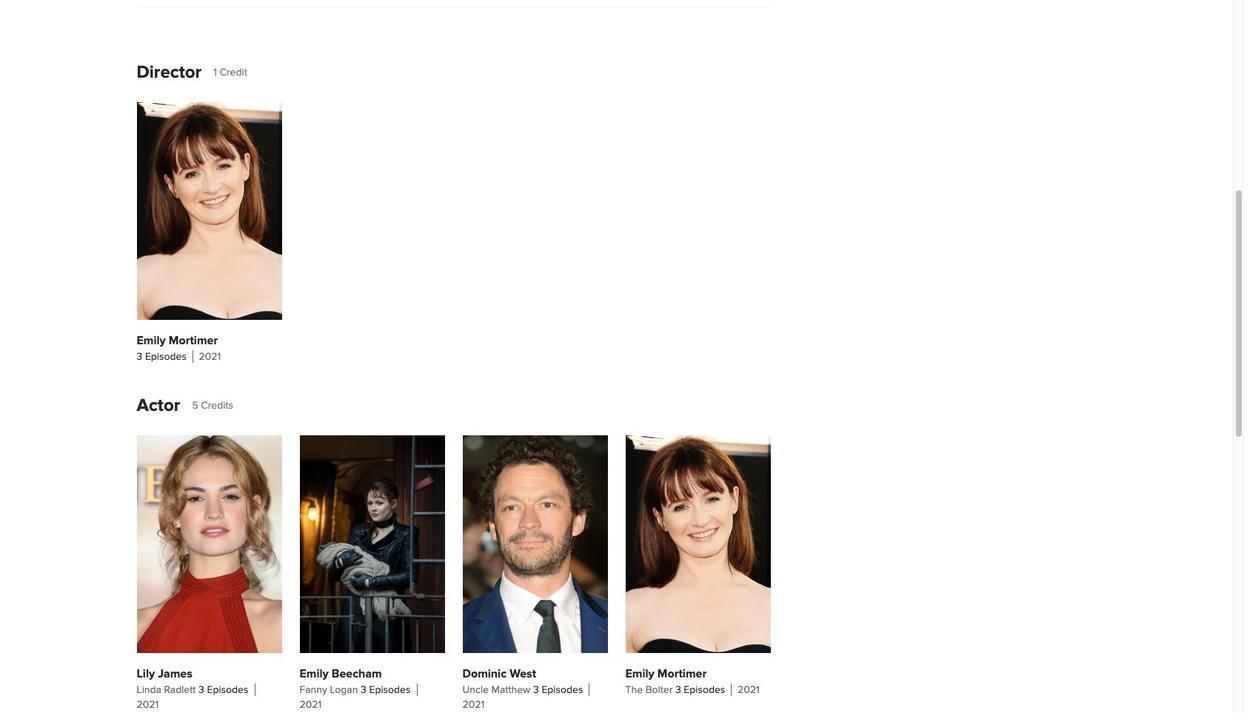 Task type: locate. For each thing, give the bounding box(es) containing it.
emily beecham as fanny logan image
[[300, 436, 445, 653]]

dominic west as uncle matthew image
[[463, 436, 608, 653]]

lily james as linda radlett image
[[137, 436, 282, 653]]

emily mortimer as the bolter image
[[626, 436, 771, 653]]



Task type: describe. For each thing, give the bounding box(es) containing it.
emily mortimer image
[[137, 102, 282, 320]]



Task type: vqa. For each thing, say whether or not it's contained in the screenshot.
"Lily James as Linda Radlett" image
yes



